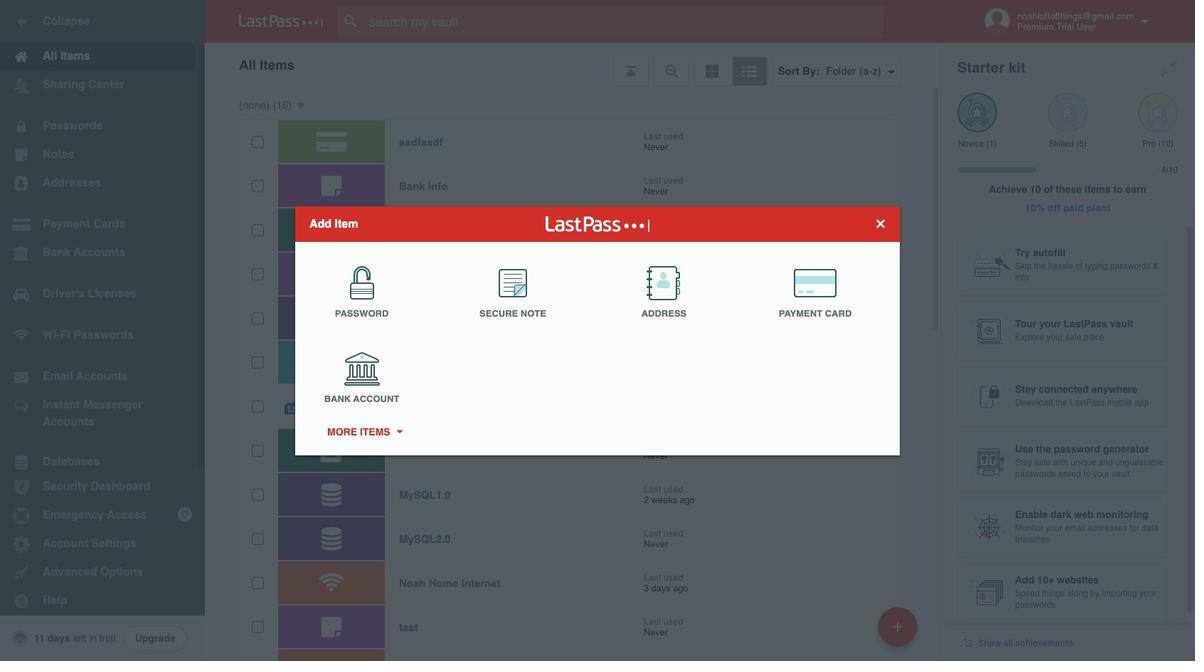 Task type: vqa. For each thing, say whether or not it's contained in the screenshot.
text box
no



Task type: describe. For each thing, give the bounding box(es) containing it.
Search search field
[[337, 6, 906, 37]]

caret right image
[[394, 430, 404, 433]]

lastpass image
[[239, 15, 323, 28]]



Task type: locate. For each thing, give the bounding box(es) containing it.
main navigation navigation
[[0, 0, 205, 661]]

search my vault text field
[[337, 6, 906, 37]]

new item navigation
[[873, 603, 927, 661]]

new item image
[[893, 622, 903, 632]]

vault options navigation
[[205, 43, 941, 85]]

dialog
[[295, 206, 900, 455]]



